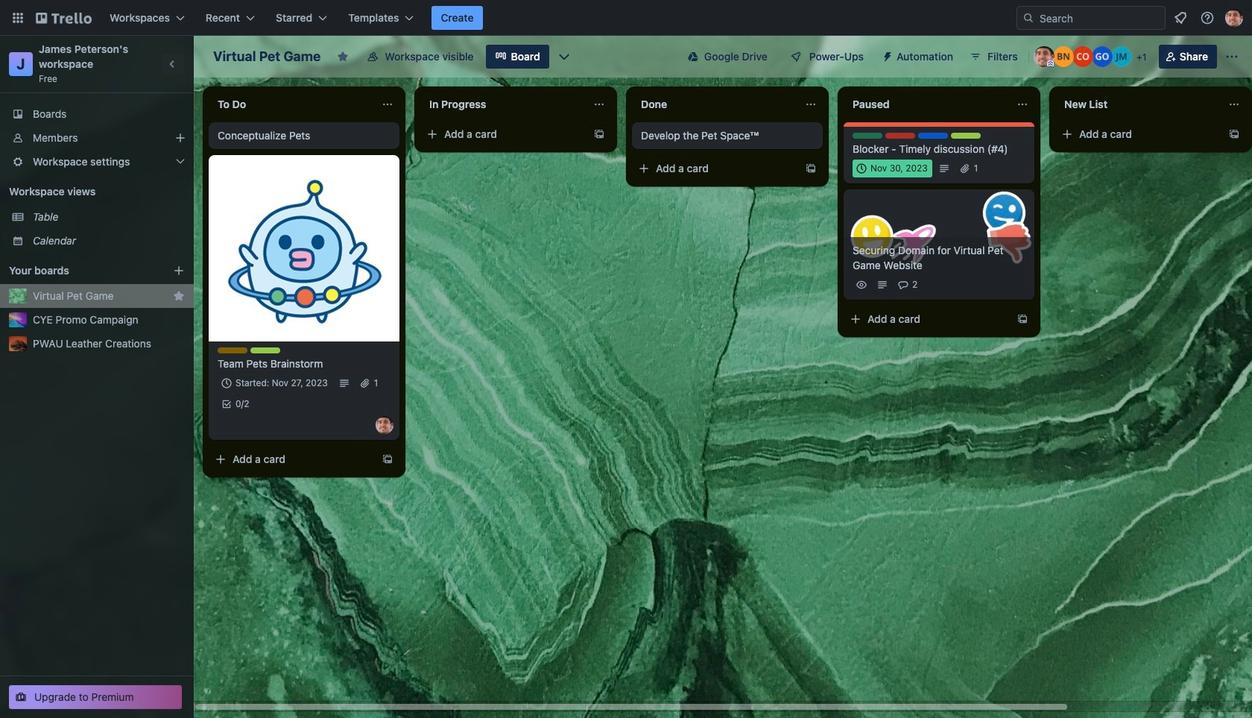 Task type: describe. For each thing, give the bounding box(es) containing it.
sm image
[[876, 45, 897, 66]]

Search field
[[1035, 7, 1166, 28]]

0 notifications image
[[1172, 9, 1190, 27]]

color: bold lime, title: none image
[[952, 133, 981, 139]]

color: bold lime, title: "team task" element
[[251, 347, 280, 353]]

christina overa (christinaovera) image
[[1073, 46, 1094, 67]]

create from template… image
[[594, 128, 606, 140]]

add board image
[[173, 265, 185, 277]]

open information menu image
[[1201, 10, 1215, 25]]

ben nelson (bennelson96) image
[[1054, 46, 1074, 67]]

google drive icon image
[[688, 51, 699, 62]]

color: red, title: "blocker" element
[[886, 133, 916, 139]]

workspace navigation collapse icon image
[[163, 54, 183, 75]]



Task type: vqa. For each thing, say whether or not it's contained in the screenshot.
DONE TEXT BOX
no



Task type: locate. For each thing, give the bounding box(es) containing it.
primary element
[[0, 0, 1253, 36]]

Board name text field
[[206, 45, 328, 69]]

show menu image
[[1225, 49, 1240, 64]]

0 horizontal spatial james peterson (jamespeterson93) image
[[376, 416, 394, 434]]

gary orlando (garyorlando) image
[[1092, 46, 1113, 67]]

search image
[[1023, 12, 1035, 24]]

None checkbox
[[853, 160, 933, 177]]

color: green, title: "goal" element
[[853, 133, 883, 139]]

customize views image
[[557, 49, 572, 64]]

None text field
[[209, 92, 376, 116], [421, 92, 588, 116], [632, 92, 799, 116], [209, 92, 376, 116], [421, 92, 588, 116], [632, 92, 799, 116]]

star or unstar board image
[[337, 51, 349, 63]]

james peterson (jamespeterson93) image
[[1034, 46, 1055, 67], [376, 416, 394, 434]]

1 horizontal spatial james peterson (jamespeterson93) image
[[1034, 46, 1055, 67]]

jeremy miller (jeremymiller198) image
[[1112, 46, 1133, 67]]

this member is an admin of this board. image
[[1048, 60, 1054, 67]]

1 vertical spatial james peterson (jamespeterson93) image
[[376, 416, 394, 434]]

james peterson (jamespeterson93) image
[[1226, 9, 1244, 27]]

color: yellow, title: none image
[[218, 347, 248, 353]]

back to home image
[[36, 6, 92, 30]]

your boards with 3 items element
[[9, 262, 151, 280]]

starred icon image
[[173, 290, 185, 302]]

color: blue, title: "fyi" element
[[919, 133, 949, 139]]

None text field
[[844, 92, 1011, 116], [1056, 92, 1223, 116], [844, 92, 1011, 116], [1056, 92, 1223, 116]]

create from template… image
[[1229, 128, 1241, 140], [805, 163, 817, 174], [1017, 313, 1029, 325], [382, 453, 394, 465]]

0 vertical spatial james peterson (jamespeterson93) image
[[1034, 46, 1055, 67]]



